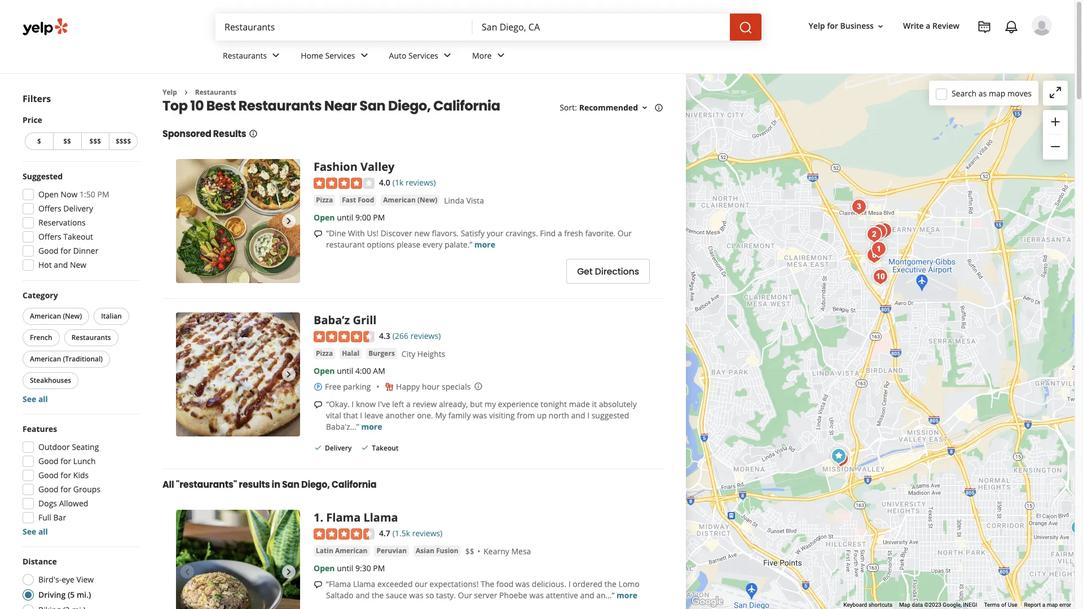 Task type: locate. For each thing, give the bounding box(es) containing it.
0 vertical spatial see all button
[[23, 394, 48, 405]]

services left 24 chevron down v2 image
[[325, 50, 355, 61]]

a inside the "dine with us! discover new flavors. satisfy your cravings. find a fresh favorite. our restaurant options please every palate."
[[558, 228, 562, 239]]

more link for delicious.
[[617, 590, 638, 601]]

hour
[[422, 381, 440, 392]]

see up distance
[[23, 526, 36, 537]]

1 none field from the left
[[225, 21, 464, 33]]

16 speech v2 image left "flama
[[314, 581, 323, 590]]

california down more
[[433, 97, 500, 115]]

auto services link
[[380, 41, 463, 73]]

2 see from the top
[[23, 526, 36, 537]]

grill
[[353, 313, 377, 328]]

american (new) down (1k reviews) at the top left
[[383, 195, 437, 205]]

italian button
[[94, 308, 129, 325]]

yelp
[[809, 21, 825, 31], [163, 87, 177, 97]]

1 vertical spatial $$
[[465, 546, 474, 557]]

halal link
[[340, 348, 362, 359]]

reviews)
[[406, 177, 436, 188], [411, 331, 441, 342], [412, 528, 443, 539]]

burgers button
[[366, 348, 397, 359]]

for down good for kids at the left of page
[[61, 484, 71, 495]]

map for error
[[1047, 602, 1058, 608]]

american inside american (traditional) button
[[30, 354, 61, 364]]

good down good for lunch
[[38, 470, 59, 481]]

top 10 best restaurants near san diego, california
[[163, 97, 500, 115]]

google,
[[943, 602, 962, 608]]

delivery inside group
[[63, 203, 93, 214]]

1 horizontal spatial none field
[[482, 21, 721, 33]]

1 vertical spatial takeout
[[372, 444, 399, 453]]

0 vertical spatial more
[[475, 239, 495, 250]]

0 vertical spatial $$
[[63, 137, 71, 146]]

10
[[190, 97, 204, 115]]

see all button down full
[[23, 526, 48, 537]]

(new) up restaurants button
[[63, 311, 82, 321]]

specials
[[442, 381, 471, 392]]

good for good for groups
[[38, 484, 59, 495]]

1 horizontal spatial american (new)
[[383, 195, 437, 205]]

home services
[[301, 50, 355, 61]]

see all button for category
[[23, 394, 48, 405]]

0 vertical spatial see all
[[23, 394, 48, 405]]

16 checkmark v2 image
[[361, 443, 370, 452]]

restaurants up the "(traditional)"
[[71, 333, 111, 343]]

reviews) up city heights
[[411, 331, 441, 342]]

0 vertical spatial san
[[360, 97, 386, 115]]

0 vertical spatial (new)
[[418, 195, 437, 205]]

yelp link
[[163, 87, 177, 97]]

home
[[301, 50, 323, 61]]

1 vertical spatial (new)
[[63, 311, 82, 321]]

info icon image
[[474, 382, 483, 391], [474, 382, 483, 391]]

0 vertical spatial reviews)
[[406, 177, 436, 188]]

good for lunch
[[38, 456, 96, 467]]

4:00
[[355, 366, 371, 376]]

2 vertical spatial slideshow element
[[176, 510, 300, 609]]

for left business
[[827, 21, 838, 31]]

"dine with us! discover new flavors. satisfy your cravings. find a fresh favorite. our restaurant options please every palate."
[[326, 228, 632, 250]]

0 vertical spatial pm
[[97, 189, 109, 200]]

fashion valley
[[314, 159, 395, 175]]

1 horizontal spatial yelp
[[809, 21, 825, 31]]

(1k
[[393, 177, 404, 188]]

keyboard shortcuts button
[[844, 602, 893, 609]]

keyboard
[[844, 602, 867, 608]]

zoom in image
[[1049, 115, 1063, 128]]

16 chevron down v2 image
[[640, 103, 649, 112]]

yelp left business
[[809, 21, 825, 31]]

0 horizontal spatial more link
[[361, 422, 382, 432]]

next image left "dine
[[282, 215, 296, 228]]

(new) inside "link"
[[418, 195, 437, 205]]

3 good from the top
[[38, 470, 59, 481]]

1:50
[[80, 189, 95, 200]]

llama
[[364, 510, 398, 526], [353, 579, 375, 590]]

for
[[827, 21, 838, 31], [61, 245, 71, 256], [61, 456, 71, 467], [61, 470, 71, 481], [61, 484, 71, 495]]

24 chevron down v2 image for more
[[494, 49, 508, 62]]

reviews) up american (new) "link"
[[406, 177, 436, 188]]

0 vertical spatial see
[[23, 394, 36, 405]]

1 vertical spatial offers
[[38, 231, 61, 242]]

yelp left 16 chevron right v2 icon
[[163, 87, 177, 97]]

1 vertical spatial pm
[[373, 212, 385, 223]]

restaurants
[[223, 50, 267, 61], [195, 87, 236, 97], [238, 97, 322, 115], [71, 333, 111, 343]]

next image
[[282, 215, 296, 228], [282, 566, 296, 579]]

for inside button
[[827, 21, 838, 31]]

24 chevron down v2 image right more
[[494, 49, 508, 62]]

french button
[[23, 330, 60, 346]]

2 none field from the left
[[482, 21, 721, 33]]

2 vertical spatial pm
[[373, 563, 385, 574]]

american up open until 9:30 pm
[[335, 546, 368, 556]]

for for lunch
[[61, 456, 71, 467]]

made
[[569, 399, 590, 410]]

takeout up dinner
[[63, 231, 93, 242]]

american (new) button down (1k reviews) at the top left
[[381, 195, 440, 206]]

none field near
[[482, 21, 721, 33]]

i
[[352, 399, 354, 410], [360, 410, 362, 421], [587, 410, 590, 421], [569, 579, 571, 590]]

1 vertical spatial map
[[1047, 602, 1058, 608]]

1 slideshow element from the top
[[176, 159, 300, 283]]

pm right 9:30
[[373, 563, 385, 574]]

llama up 4.7 link
[[364, 510, 398, 526]]

0 horizontal spatial the
[[372, 590, 384, 601]]

get directions link
[[566, 259, 650, 284]]

2 next image from the top
[[282, 566, 296, 579]]

open up 16 parking v2 image on the left bottom of page
[[314, 366, 335, 376]]

1 vertical spatial san
[[282, 479, 300, 492]]

0 vertical spatial our
[[618, 228, 632, 239]]

2 16 speech v2 image from the top
[[314, 581, 323, 590]]

pm for open until 9:30 pm
[[373, 563, 385, 574]]

1 vertical spatial next image
[[282, 566, 296, 579]]

0 vertical spatial map
[[989, 88, 1006, 98]]

1 vertical spatial see all
[[23, 526, 48, 537]]

city
[[402, 349, 415, 359]]

a inside 'element'
[[926, 21, 931, 31]]

american for the leftmost the american (new) button
[[30, 311, 61, 321]]

a right "write"
[[926, 21, 931, 31]]

1 see all button from the top
[[23, 394, 48, 405]]

pm for open now 1:50 pm
[[97, 189, 109, 200]]

1 horizontal spatial delivery
[[325, 444, 352, 453]]

was up phoebe
[[516, 579, 530, 590]]

$$ inside button
[[63, 137, 71, 146]]

for down offers takeout
[[61, 245, 71, 256]]

report
[[1024, 602, 1041, 608]]

pizza
[[316, 195, 333, 205], [316, 349, 333, 358]]

2 previous image from the top
[[181, 566, 194, 579]]

0 horizontal spatial american (new)
[[30, 311, 82, 321]]

american (new) up 'french'
[[30, 311, 82, 321]]

1 until from the top
[[337, 212, 353, 223]]

1 horizontal spatial takeout
[[372, 444, 399, 453]]

(new) inside group
[[63, 311, 82, 321]]

restaurants up best
[[223, 50, 267, 61]]

24 chevron down v2 image
[[357, 49, 371, 62]]

see all button down steakhouses button
[[23, 394, 48, 405]]

open up "dine
[[314, 212, 335, 223]]

0 horizontal spatial $$
[[63, 137, 71, 146]]

suggested
[[592, 410, 629, 421]]

i up that
[[352, 399, 354, 410]]

1 vertical spatial diego,
[[301, 479, 330, 492]]

(1k reviews)
[[393, 177, 436, 188]]

16 chevron down v2 image
[[876, 22, 885, 31]]

services right auto
[[409, 50, 438, 61]]

1 vertical spatial yelp
[[163, 87, 177, 97]]

0 vertical spatial pizza link
[[314, 195, 335, 206]]

1 vertical spatial pizza
[[316, 349, 333, 358]]

another
[[386, 410, 415, 421]]

0 vertical spatial next image
[[282, 215, 296, 228]]

diego, down auto services link
[[388, 97, 431, 115]]

and inside group
[[54, 260, 68, 270]]

diego, up 1
[[301, 479, 330, 492]]

more
[[472, 50, 492, 61]]

auto
[[389, 50, 406, 61]]

linda
[[444, 195, 464, 206]]

pizza link down 4.3 star rating image
[[314, 348, 335, 359]]

more down leave
[[361, 422, 382, 432]]

1 . flama llama
[[314, 510, 398, 526]]

none field up the business categories element
[[482, 21, 721, 33]]

pm right 1:50
[[97, 189, 109, 200]]

3 slideshow element from the top
[[176, 510, 300, 609]]

previous image
[[181, 215, 194, 228], [181, 566, 194, 579]]

results
[[213, 128, 246, 141]]

until up "flama
[[337, 563, 353, 574]]

peruvian button
[[374, 546, 409, 557]]

1 vertical spatial llama
[[353, 579, 375, 590]]

notifications image
[[1005, 20, 1018, 34]]

0 vertical spatial american (new) button
[[381, 195, 440, 206]]

0 vertical spatial slideshow element
[[176, 159, 300, 283]]

1 vertical spatial 16 speech v2 image
[[314, 581, 323, 590]]

24 chevron down v2 image
[[269, 49, 283, 62], [441, 49, 454, 62], [494, 49, 508, 62]]

0 horizontal spatial 24 chevron down v2 image
[[269, 49, 283, 62]]

delivery down open now 1:50 pm at left top
[[63, 203, 93, 214]]

pizza button left fast on the left top
[[314, 195, 335, 206]]

0 horizontal spatial map
[[989, 88, 1006, 98]]

our
[[618, 228, 632, 239], [458, 590, 472, 601]]

0 vertical spatial pizza
[[316, 195, 333, 205]]

24 chevron down v2 image inside auto services link
[[441, 49, 454, 62]]

1 vertical spatial pizza button
[[314, 348, 335, 359]]

2 see all button from the top
[[23, 526, 48, 537]]

distance
[[23, 556, 57, 567]]

city heights
[[402, 349, 445, 359]]

pizza link left fast on the left top
[[314, 195, 335, 206]]

see for category
[[23, 394, 36, 405]]

0 horizontal spatial yelp
[[163, 87, 177, 97]]

4 good from the top
[[38, 484, 59, 495]]

24 chevron down v2 image right auto services
[[441, 49, 454, 62]]

1 vertical spatial more
[[361, 422, 382, 432]]

good
[[38, 245, 59, 256], [38, 456, 59, 467], [38, 470, 59, 481], [38, 484, 59, 495]]

exceeded
[[377, 579, 413, 590]]

16 speech v2 image for "dine
[[314, 230, 323, 239]]

our inside the "dine with us! discover new flavors. satisfy your cravings. find a fresh favorite. our restaurant options please every palate."
[[618, 228, 632, 239]]

takeout right 16 checkmark v2 icon
[[372, 444, 399, 453]]

2 vertical spatial more link
[[617, 590, 638, 601]]

more for but
[[361, 422, 382, 432]]

am
[[373, 366, 385, 376]]

business categories element
[[214, 41, 1052, 73]]

1 24 chevron down v2 image from the left
[[269, 49, 283, 62]]

0 vertical spatial until
[[337, 212, 353, 223]]

the left sauce
[[372, 590, 384, 601]]

pizza left fast on the left top
[[316, 195, 333, 205]]

more link down your
[[475, 239, 495, 250]]

flama llama image
[[176, 510, 300, 609]]

1 horizontal spatial services
[[409, 50, 438, 61]]

0 vertical spatial pizza button
[[314, 195, 335, 206]]

llama down 9:30
[[353, 579, 375, 590]]

$$ left $$$ "button"
[[63, 137, 71, 146]]

slideshow element
[[176, 159, 300, 283], [176, 313, 300, 437], [176, 510, 300, 609]]

pm
[[97, 189, 109, 200], [373, 212, 385, 223], [373, 563, 385, 574]]

was down delicious.
[[530, 590, 544, 601]]

all down full
[[38, 526, 48, 537]]

until up free parking
[[337, 366, 353, 376]]

it
[[592, 399, 597, 410]]

2 pizza from the top
[[316, 349, 333, 358]]

1 vertical spatial all
[[38, 526, 48, 537]]

the up an…"
[[605, 579, 617, 590]]

ordered
[[573, 579, 603, 590]]

3 24 chevron down v2 image from the left
[[494, 49, 508, 62]]

0 vertical spatial delivery
[[63, 203, 93, 214]]

restaurants right 16 chevron right v2 icon
[[195, 87, 236, 97]]

0 horizontal spatial diego,
[[301, 479, 330, 492]]

1 vertical spatial american (new)
[[30, 311, 82, 321]]

slideshow element for baba'z
[[176, 313, 300, 437]]

24 chevron down v2 image inside more link
[[494, 49, 508, 62]]

near
[[324, 97, 357, 115]]

(new) for the leftmost the american (new) button
[[63, 311, 82, 321]]

map region
[[578, 29, 1083, 609]]

0 horizontal spatial none field
[[225, 21, 464, 33]]

pm for open until 9:00 pm
[[373, 212, 385, 223]]

1 vertical spatial see
[[23, 526, 36, 537]]

1 horizontal spatial american (new) button
[[381, 195, 440, 206]]

american for american (traditional) button
[[30, 354, 61, 364]]

good for groups
[[38, 484, 100, 495]]

for for groups
[[61, 484, 71, 495]]

more link for but
[[361, 422, 382, 432]]

see all
[[23, 394, 48, 405], [23, 526, 48, 537]]

1 pizza button from the top
[[314, 195, 335, 206]]

1 16 speech v2 image from the top
[[314, 230, 323, 239]]

group
[[1043, 110, 1068, 160], [19, 171, 140, 274], [20, 290, 140, 405], [19, 424, 140, 538]]

1 good from the top
[[38, 245, 59, 256]]

more link down leave
[[361, 422, 382, 432]]

None field
[[225, 21, 464, 33], [482, 21, 721, 33]]

offers delivery
[[38, 203, 93, 214]]

0 horizontal spatial our
[[458, 590, 472, 601]]

reviews) up asian
[[412, 528, 443, 539]]

0 vertical spatial more link
[[475, 239, 495, 250]]

delivery
[[63, 203, 93, 214], [325, 444, 352, 453]]

american (new) button up 'french'
[[23, 308, 89, 325]]

more down lomo
[[617, 590, 638, 601]]

2 24 chevron down v2 image from the left
[[441, 49, 454, 62]]

16 speech v2 image
[[314, 230, 323, 239], [314, 581, 323, 590]]

i've
[[378, 399, 390, 410]]

american (new) button
[[381, 195, 440, 206], [23, 308, 89, 325]]

option group containing distance
[[19, 556, 140, 609]]

view
[[77, 574, 94, 585]]

2 vertical spatial more
[[617, 590, 638, 601]]

open down latin
[[314, 563, 335, 574]]

burgers
[[369, 349, 395, 358]]

2 vertical spatial reviews)
[[412, 528, 443, 539]]

i up attentive
[[569, 579, 571, 590]]

directions
[[595, 265, 639, 278]]

1 horizontal spatial more link
[[475, 239, 495, 250]]

1 horizontal spatial 24 chevron down v2 image
[[441, 49, 454, 62]]

1 horizontal spatial our
[[618, 228, 632, 239]]

all down steakhouses button
[[38, 394, 48, 405]]

1 vertical spatial see all button
[[23, 526, 48, 537]]

new
[[70, 260, 86, 270]]

1 pizza from the top
[[316, 195, 333, 205]]

latin american link
[[314, 546, 370, 557]]

yelp inside button
[[809, 21, 825, 31]]

reservations
[[38, 217, 86, 228]]

pizza button down 4.3 star rating image
[[314, 348, 335, 359]]

good up dogs
[[38, 484, 59, 495]]

next image left "flama
[[282, 566, 296, 579]]

1 vertical spatial until
[[337, 366, 353, 376]]

0 vertical spatial 16 speech v2 image
[[314, 230, 323, 239]]

1 horizontal spatial california
[[433, 97, 500, 115]]

more for cravings.
[[475, 239, 495, 250]]

reviews) inside "link"
[[406, 177, 436, 188]]

16 speech v2 image left "dine
[[314, 230, 323, 239]]

1 vertical spatial american (new) button
[[23, 308, 89, 325]]

until for fashion
[[337, 212, 353, 223]]

until down fast on the left top
[[337, 212, 353, 223]]

1 services from the left
[[325, 50, 355, 61]]

1 vertical spatial previous image
[[181, 566, 194, 579]]

and down made at the bottom right of the page
[[571, 410, 585, 421]]

american (new)
[[383, 195, 437, 205], [30, 311, 82, 321]]

0 horizontal spatial (new)
[[63, 311, 82, 321]]

services for auto services
[[409, 50, 438, 61]]

i inside '"flama llama exceeded our expectations! the food was delicious. i ordered the lomo saltado and the sauce was so tasty. our server phoebe was attentive and an…"'
[[569, 579, 571, 590]]

for for dinner
[[61, 245, 71, 256]]

server
[[474, 590, 497, 601]]

1 vertical spatial more link
[[361, 422, 382, 432]]

san right in
[[282, 479, 300, 492]]

4.3
[[379, 331, 390, 342]]

your
[[487, 228, 504, 239]]

absolutely
[[599, 399, 637, 410]]

write a review link
[[899, 16, 964, 36]]

2 until from the top
[[337, 366, 353, 376]]

0 horizontal spatial more
[[361, 422, 382, 432]]

1 pizza link from the top
[[314, 195, 335, 206]]

1 horizontal spatial map
[[1047, 602, 1058, 608]]

0 horizontal spatial san
[[282, 479, 300, 492]]

home services link
[[292, 41, 380, 73]]

pizza down 4.3 star rating image
[[316, 349, 333, 358]]

open down suggested
[[38, 189, 59, 200]]

1 horizontal spatial (new)
[[418, 195, 437, 205]]

(new) down (1k reviews) at the top left
[[418, 195, 437, 205]]

2 vertical spatial until
[[337, 563, 353, 574]]

san right near
[[360, 97, 386, 115]]

1 vertical spatial pizza link
[[314, 348, 335, 359]]

all for category
[[38, 394, 48, 405]]

1 previous image from the top
[[181, 215, 194, 228]]

happy
[[396, 381, 420, 392]]

0 vertical spatial takeout
[[63, 231, 93, 242]]

kearny mesa
[[484, 546, 531, 557]]

1 vertical spatial delivery
[[325, 444, 352, 453]]

none field up home services link
[[225, 21, 464, 33]]

2 horizontal spatial more link
[[617, 590, 638, 601]]

$$ right fusion
[[465, 546, 474, 557]]

more link for cravings.
[[475, 239, 495, 250]]

16 speech v2 image
[[314, 401, 323, 410]]

0 vertical spatial offers
[[38, 203, 61, 214]]

$$ button
[[53, 133, 81, 150]]

map left error
[[1047, 602, 1058, 608]]

asian
[[416, 546, 435, 556]]

a right find on the top of page
[[558, 228, 562, 239]]

more link down lomo
[[617, 590, 638, 601]]

american down french button
[[30, 354, 61, 364]]

steakhouses button
[[23, 372, 79, 389]]

1 next image from the top
[[282, 215, 296, 228]]

option group
[[19, 556, 140, 609]]

1 vertical spatial california
[[332, 479, 377, 492]]

1 see from the top
[[23, 394, 36, 405]]

all for features
[[38, 526, 48, 537]]

2 slideshow element from the top
[[176, 313, 300, 437]]

craft house fashion valley image
[[830, 448, 852, 470]]

american inside american (new) "link"
[[383, 195, 416, 205]]

california
[[433, 97, 500, 115], [332, 479, 377, 492]]

with
[[348, 228, 365, 239]]

california up 1 . flama llama
[[332, 479, 377, 492]]

yun tea house image
[[863, 244, 886, 267]]

2 pizza button from the top
[[314, 348, 335, 359]]

more down your
[[475, 239, 495, 250]]

the
[[605, 579, 617, 590], [372, 590, 384, 601]]

(1.5k reviews) link
[[393, 527, 443, 540]]

(266 reviews) link
[[393, 330, 441, 342]]

was inside "okay. i know i've left a review already, but my experience tonight made it absolutely vital that i leave another one. my family was visiting from up north and i suggested baba'z…"
[[473, 410, 487, 421]]

2 see all from the top
[[23, 526, 48, 537]]

map right the as
[[989, 88, 1006, 98]]

american inside latin american button
[[335, 546, 368, 556]]

more for delicious.
[[617, 590, 638, 601]]

offers down reservations
[[38, 231, 61, 242]]

16 chevron right v2 image
[[182, 88, 191, 97]]

american down (1k
[[383, 195, 416, 205]]

see all for category
[[23, 394, 48, 405]]

and right hot
[[54, 260, 68, 270]]

2 good from the top
[[38, 456, 59, 467]]

and right saltado
[[356, 590, 370, 601]]

1 horizontal spatial diego,
[[388, 97, 431, 115]]

2 horizontal spatial more
[[617, 590, 638, 601]]

2 pizza link from the top
[[314, 348, 335, 359]]

see all down full
[[23, 526, 48, 537]]

1 see all from the top
[[23, 394, 48, 405]]

ten seconds yunnan rice noodle image
[[873, 219, 896, 242]]

(new) for rightmost the american (new) button
[[418, 195, 437, 205]]

open for open now 1:50 pm
[[38, 189, 59, 200]]

was down but
[[473, 410, 487, 421]]

2 offers from the top
[[38, 231, 61, 242]]

1 vertical spatial reviews)
[[411, 331, 441, 342]]

our down the expectations!
[[458, 590, 472, 601]]

2 services from the left
[[409, 50, 438, 61]]

for for kids
[[61, 470, 71, 481]]

(5
[[68, 590, 75, 600]]

0 vertical spatial american (new)
[[383, 195, 437, 205]]

24 chevron down v2 image left home
[[269, 49, 283, 62]]

our right favorite.
[[618, 228, 632, 239]]

delicious.
[[532, 579, 567, 590]]

for up good for kids at the left of page
[[61, 456, 71, 467]]

None search field
[[216, 14, 764, 41]]

recommended button
[[579, 102, 649, 113]]

2 all from the top
[[38, 526, 48, 537]]

from
[[517, 410, 535, 421]]

1 horizontal spatial the
[[605, 579, 617, 590]]

0 horizontal spatial delivery
[[63, 203, 93, 214]]

halal button
[[340, 348, 362, 359]]

map for moves
[[989, 88, 1006, 98]]

offers up reservations
[[38, 203, 61, 214]]

1 offers from the top
[[38, 203, 61, 214]]

0 vertical spatial diego,
[[388, 97, 431, 115]]

pm right 9:00 at the top of the page
[[373, 212, 385, 223]]

good down outdoor
[[38, 456, 59, 467]]

see all down steakhouses button
[[23, 394, 48, 405]]

1 all from the top
[[38, 394, 48, 405]]

open for open until 9:30 pm
[[314, 563, 335, 574]]

tasty.
[[436, 590, 456, 601]]

none field find
[[225, 21, 464, 33]]



Task type: describe. For each thing, give the bounding box(es) containing it.
sponsored
[[163, 128, 211, 141]]

(266 reviews)
[[393, 331, 441, 342]]

good for kids
[[38, 470, 89, 481]]

us!
[[367, 228, 379, 239]]

attentive
[[546, 590, 578, 601]]

get directions
[[577, 265, 639, 278]]

see all button for features
[[23, 526, 48, 537]]

16 info v2 image
[[249, 129, 258, 138]]

terms of use link
[[984, 602, 1018, 608]]

(1.5k
[[393, 528, 410, 539]]

good for good for kids
[[38, 470, 59, 481]]

slideshow element for fashion
[[176, 159, 300, 283]]

please
[[397, 239, 421, 250]]

a right report
[[1043, 602, 1046, 608]]

4.7 link
[[379, 527, 390, 540]]

phoebe
[[499, 590, 528, 601]]

fast food button
[[340, 195, 377, 206]]

seating
[[72, 442, 99, 453]]

kids
[[73, 470, 89, 481]]

review
[[413, 399, 437, 410]]

baba'z grill link
[[314, 313, 377, 328]]

pizza link for baba'z grill
[[314, 348, 335, 359]]

offers for offers takeout
[[38, 231, 61, 242]]

zoom out image
[[1049, 140, 1063, 154]]

4.7 star rating image
[[314, 529, 375, 540]]

yelp for business
[[809, 21, 874, 31]]

bird's-eye view
[[38, 574, 94, 585]]

our inside '"flama llama exceeded our expectations! the food was delicious. i ordered the lomo saltado and the sauce was so tasty. our server phoebe was attentive and an…"'
[[458, 590, 472, 601]]

open until 4:00 am
[[314, 366, 385, 376]]

good for good for dinner
[[38, 245, 59, 256]]

yelp for yelp for business
[[809, 21, 825, 31]]

best
[[206, 97, 236, 115]]

american for rightmost the american (new) button
[[383, 195, 416, 205]]

lunch
[[73, 456, 96, 467]]

group containing features
[[19, 424, 140, 538]]

report a map error link
[[1024, 602, 1072, 608]]

9:30
[[355, 563, 371, 574]]

flama llama image
[[868, 238, 890, 260]]

reviews) for fashion valley
[[406, 177, 436, 188]]

leave
[[364, 410, 384, 421]]

valley
[[361, 159, 395, 175]]

driving (5 mi.)
[[38, 590, 91, 600]]

that
[[343, 410, 358, 421]]

16 checkmark v2 image
[[314, 443, 323, 452]]

free parking
[[325, 381, 371, 392]]

il posto image
[[950, 600, 973, 609]]

previous image
[[181, 368, 194, 382]]

previous image for open until 9:30 pm
[[181, 566, 194, 579]]

but
[[470, 399, 483, 410]]

yuk dae jang image
[[848, 196, 870, 218]]

latin
[[316, 546, 333, 556]]

pizza button for baba'z
[[314, 348, 335, 359]]

formoosa image
[[863, 223, 886, 246]]

search image
[[739, 21, 753, 34]]

baba'z
[[314, 313, 350, 328]]

american (new) inside "link"
[[383, 195, 437, 205]]

16 info v2 image
[[655, 103, 664, 112]]

so
[[426, 590, 434, 601]]

24 chevron down v2 image for restaurants
[[269, 49, 283, 62]]

yelp for business button
[[804, 16, 890, 36]]

0 horizontal spatial takeout
[[63, 231, 93, 242]]

restaurants button
[[64, 330, 118, 346]]

open for open until 4:00 am
[[314, 366, 335, 376]]

and down ordered
[[580, 590, 594, 601]]

fashion valley image
[[827, 445, 850, 467]]

business
[[840, 21, 874, 31]]

price group
[[23, 115, 140, 152]]

0 vertical spatial restaurants link
[[214, 41, 292, 73]]

top
[[163, 97, 188, 115]]

pizza for fashion valley
[[316, 195, 333, 205]]

fashion valley image
[[176, 159, 300, 283]]

baba'z grill image
[[176, 313, 300, 437]]

baba'z grill
[[314, 313, 377, 328]]

more link
[[463, 41, 517, 73]]

reviews) inside 'link'
[[412, 528, 443, 539]]

outdoor seating
[[38, 442, 99, 453]]

new
[[414, 228, 430, 239]]

next image for open until 9:30 pm
[[282, 566, 296, 579]]

north
[[549, 410, 569, 421]]

pizza for baba'z grill
[[316, 349, 333, 358]]

one.
[[417, 410, 433, 421]]

woomiok image
[[869, 265, 892, 288]]

dinner
[[73, 245, 98, 256]]

until for baba'z
[[337, 366, 353, 376]]

i right that
[[360, 410, 362, 421]]

my
[[435, 410, 446, 421]]

restaurants up 16 info v2 icon
[[238, 97, 322, 115]]

tyler b. image
[[1032, 15, 1052, 36]]

previous image for open until 9:00 pm
[[181, 215, 194, 228]]

reviews) for baba'z grill
[[411, 331, 441, 342]]

american (traditional)
[[30, 354, 103, 364]]

up
[[537, 410, 547, 421]]

open for open until 9:00 pm
[[314, 212, 335, 223]]

bar
[[53, 512, 66, 523]]

1 vertical spatial the
[[372, 590, 384, 601]]

was down our
[[409, 590, 424, 601]]

1 horizontal spatial $$
[[465, 546, 474, 557]]

flavors.
[[432, 228, 459, 239]]

vista
[[466, 195, 484, 206]]

steamy piggy image
[[868, 220, 891, 243]]

yelp for yelp link on the top left of the page
[[163, 87, 177, 97]]

experience
[[498, 399, 539, 410]]

and inside "okay. i know i've left a review already, but my experience tonight made it absolutely vital that i leave another one. my family was visiting from up north and i suggested baba'z…"
[[571, 410, 585, 421]]

$$$ button
[[81, 133, 109, 150]]

16 parking v2 image
[[314, 383, 323, 392]]

restaurants inside the business categories element
[[223, 50, 267, 61]]

heights
[[417, 349, 445, 359]]

hot and new
[[38, 260, 86, 270]]

left
[[392, 399, 404, 410]]

bird's-
[[38, 574, 62, 585]]

0 vertical spatial california
[[433, 97, 500, 115]]

baba'z…"
[[326, 422, 359, 432]]

"dine
[[326, 228, 346, 239]]

mesa
[[511, 546, 531, 557]]

pizza link for fashion valley
[[314, 195, 335, 206]]

see for features
[[23, 526, 36, 537]]

group containing suggested
[[19, 171, 140, 274]]

good for good for lunch
[[38, 456, 59, 467]]

$ button
[[25, 133, 53, 150]]

suggested
[[23, 171, 63, 182]]

open now 1:50 pm
[[38, 189, 109, 200]]

4 star rating image
[[314, 178, 375, 189]]

restaurants inside button
[[71, 333, 111, 343]]

projects image
[[978, 20, 991, 34]]

find
[[540, 228, 556, 239]]

flama
[[326, 510, 361, 526]]

24 chevron down v2 image for auto services
[[441, 49, 454, 62]]

get
[[577, 265, 593, 278]]

4.3 star rating image
[[314, 331, 375, 343]]

see all for features
[[23, 526, 48, 537]]

american (new) link
[[381, 195, 440, 206]]

next image for open until 9:00 pm
[[282, 215, 296, 228]]

fusion
[[436, 546, 459, 556]]

0 horizontal spatial american (new) button
[[23, 308, 89, 325]]

map
[[899, 602, 911, 608]]

0 horizontal spatial california
[[332, 479, 377, 492]]

16 happy hour specials v2 image
[[385, 383, 394, 392]]

1 vertical spatial restaurants link
[[195, 87, 236, 97]]

16 speech v2 image for "flama
[[314, 581, 323, 590]]

(1k reviews) link
[[393, 176, 436, 189]]

group containing category
[[20, 290, 140, 405]]

for for business
[[827, 21, 838, 31]]

i down made at the bottom right of the page
[[587, 410, 590, 421]]

Near text field
[[482, 21, 721, 33]]

dogs allowed
[[38, 498, 88, 509]]

open until 9:30 pm
[[314, 563, 385, 574]]

9:00
[[355, 212, 371, 223]]

baba'z grill image
[[1067, 517, 1083, 539]]

Find text field
[[225, 21, 464, 33]]

write a review
[[903, 21, 960, 31]]

offers for offers delivery
[[38, 203, 61, 214]]

next image
[[282, 368, 296, 382]]

search
[[952, 88, 977, 98]]

fashion valley link
[[314, 159, 395, 175]]

(266
[[393, 331, 409, 342]]

features
[[23, 424, 57, 434]]

user actions element
[[800, 14, 1068, 84]]

happy hour specials
[[396, 381, 471, 392]]

pizza button for fashion
[[314, 195, 335, 206]]

tonight
[[541, 399, 567, 410]]

flama llama link
[[326, 510, 398, 526]]

0 vertical spatial llama
[[364, 510, 398, 526]]

full
[[38, 512, 51, 523]]

"restaurants"
[[176, 479, 237, 492]]

expand map image
[[1049, 86, 1063, 99]]

3 until from the top
[[337, 563, 353, 574]]

discover
[[381, 228, 412, 239]]

sponsored results
[[163, 128, 246, 141]]

kearny
[[484, 546, 509, 557]]

a inside "okay. i know i've left a review already, but my experience tonight made it absolutely vital that i leave another one. my family was visiting from up north and i suggested baba'z…"
[[406, 399, 411, 410]]

0 vertical spatial the
[[605, 579, 617, 590]]

google image
[[689, 595, 726, 609]]

visiting
[[489, 410, 515, 421]]

llama inside '"flama llama exceeded our expectations! the food was delicious. i ordered the lomo saltado and the sauce was so tasty. our server phoebe was attentive and an…"'
[[353, 579, 375, 590]]

services for home services
[[325, 50, 355, 61]]



Task type: vqa. For each thing, say whether or not it's contained in the screenshot.
French
yes



